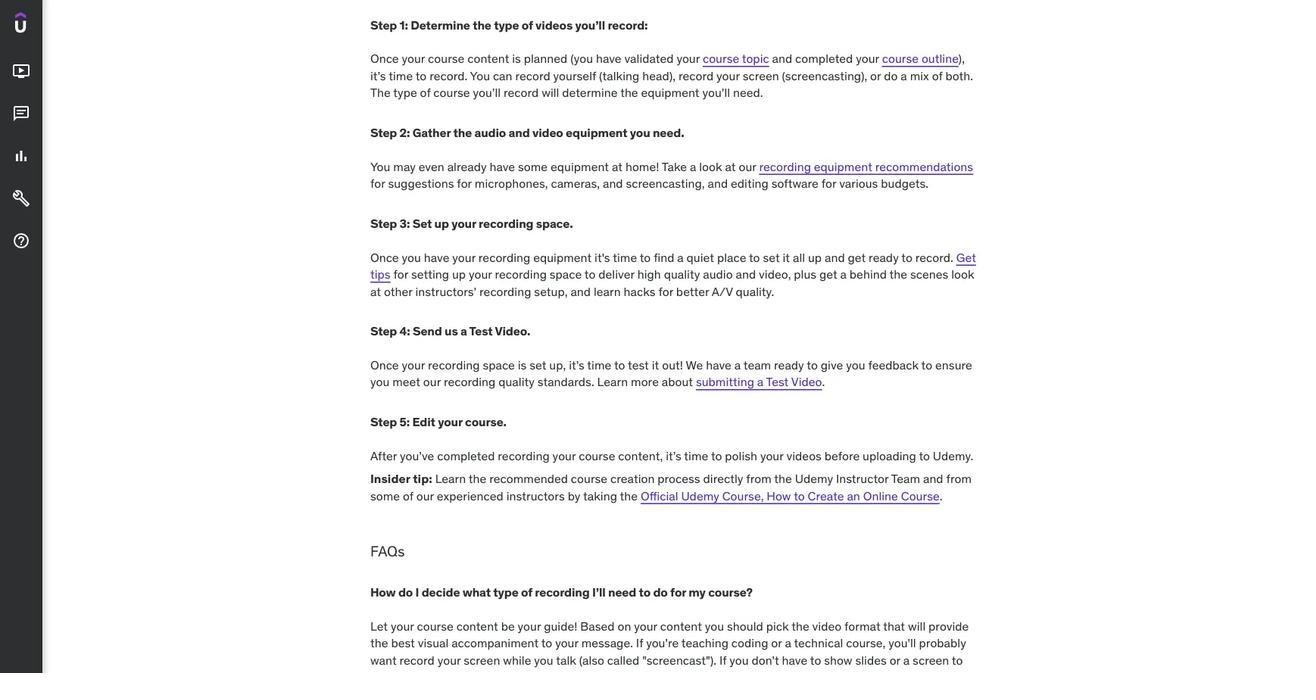 Task type: describe. For each thing, give the bounding box(es) containing it.
step for step 1: determine the type of videos you'll record:
[[371, 17, 397, 32]]

1 horizontal spatial you'll
[[575, 17, 605, 32]]

1 horizontal spatial how
[[767, 488, 791, 504]]

budgets.
[[881, 176, 929, 191]]

determine
[[562, 85, 618, 100]]

have inside once your recording space is set up, it's time to test it out! we have a team ready to give you feedback to ensure you meet our recording quality standards. learn more about
[[706, 358, 732, 373]]

high
[[638, 267, 661, 282]]

determine
[[411, 17, 470, 32]]

you up teaching
[[705, 619, 724, 634]]

equipment down determine
[[566, 125, 628, 140]]

you up setting
[[402, 250, 421, 265]]

your down teaching
[[708, 670, 731, 674]]

after you've completed recording your course content, it's time to polish your videos before uploading to udemy.
[[371, 448, 974, 464]]

outline
[[922, 51, 959, 66]]

your right edit
[[438, 415, 463, 430]]

a right find
[[678, 250, 684, 265]]

us
[[445, 324, 458, 339]]

you're
[[472, 670, 505, 674]]

ready inside once your recording space is set up, it's time to test it out! we have a team ready to give you feedback to ensure you meet our recording quality standards. learn more about
[[774, 358, 804, 373]]

be
[[501, 619, 515, 634]]

0 vertical spatial type
[[494, 17, 519, 32]]

1 horizontal spatial ready
[[869, 250, 899, 265]]

submitting a test video link
[[696, 374, 822, 390]]

space.
[[536, 216, 573, 231]]

decide
[[422, 585, 460, 601]]

quality.
[[736, 284, 775, 299]]

teaching,
[[507, 670, 557, 674]]

bet
[[761, 670, 779, 674]]

instructors'
[[416, 284, 477, 299]]

the up official udemy course, how to create an online course link
[[775, 471, 792, 487]]

at inside for setting up your recording space to deliver high quality audio and video, plus get a behind the scenes look at other instructors' recording setup, and learn hacks for better a/v quality.
[[371, 284, 381, 299]]

and up 'microphones,'
[[509, 125, 530, 140]]

a inside ), it's time to record. you can record yourself (talking head), record your screen (screencasting), or do a mix of both. the type of course you'll record will determine the equipment you'll need.
[[901, 68, 908, 83]]

0 horizontal spatial how
[[371, 585, 396, 601]]

record down once your course content is planned (you have validated your course topic and completed your course outline
[[679, 68, 714, 83]]

record inside the let your course content be your guide! based on your content you should pick the video format that will provide the best visual accompaniment to your message. if you're teaching coding or a technical course, you'll probably want record your screen while you talk (also called "screencast"). if you don't have to show slides or a screen to demonstrate what you're teaching, filming yourself is probably your best bet (also known as "talking head").
[[400, 653, 435, 668]]

your inside once your recording space is set up, it's time to test it out! we have a team ready to give you feedback to ensure you meet our recording quality standards. learn more about
[[402, 358, 425, 373]]

step 3: set up your recording space.
[[371, 216, 573, 231]]

equipment down space.
[[534, 250, 592, 265]]

and left learn
[[571, 284, 591, 299]]

2 horizontal spatial you'll
[[703, 85, 730, 100]]

a down the "you'll"
[[904, 653, 910, 668]]

already
[[448, 159, 487, 174]]

to up high
[[640, 250, 651, 265]]

for down 'already'
[[457, 176, 472, 191]]

up inside for setting up your recording space to deliver high quality audio and video, plus get a behind the scenes look at other instructors' recording setup, and learn hacks for better a/v quality.
[[452, 267, 466, 282]]

5:
[[400, 415, 410, 430]]

time up deliver in the top of the page
[[613, 250, 637, 265]]

udemy.
[[933, 448, 974, 464]]

official
[[641, 488, 679, 504]]

0 horizontal spatial you'll
[[473, 85, 501, 100]]

your inside for setting up your recording space to deliver high quality audio and video, plus get a behind the scenes look at other instructors' recording setup, and learn hacks for better a/v quality.
[[469, 267, 492, 282]]

0 horizontal spatial screen
[[464, 653, 500, 668]]

about
[[662, 374, 693, 390]]

don't
[[752, 653, 779, 668]]

1 vertical spatial if
[[720, 653, 727, 668]]

1 vertical spatial completed
[[437, 448, 495, 464]]

i'll
[[593, 585, 606, 601]]

"screencast").
[[643, 653, 717, 668]]

the right pick
[[792, 619, 810, 634]]

a inside you may even already have some equipment at home! take a look at our recording equipment recommendations for suggestions for microphones, cameras, and screencasting, and editing software for various budgets.
[[690, 159, 697, 174]]

it inside once your recording space is set up, it's time to test it out! we have a team ready to give you feedback to ensure you meet our recording quality standards. learn more about
[[652, 358, 659, 373]]

0 vertical spatial probably
[[919, 636, 967, 651]]

recording up guide! at the bottom of page
[[535, 585, 590, 601]]

a down team
[[758, 374, 764, 390]]

recording down 'microphones,'
[[479, 216, 534, 231]]

faqs
[[371, 542, 405, 560]]

get tips
[[371, 250, 977, 282]]

will inside ), it's time to record. you can record yourself (talking head), record your screen (screencasting), or do a mix of both. the type of course you'll record will determine the equipment you'll need.
[[542, 85, 559, 100]]

0 vertical spatial best
[[391, 636, 415, 651]]

want
[[371, 653, 397, 668]]

equipment up cameras,
[[551, 159, 609, 174]]

to right the place
[[749, 250, 760, 265]]

recording down step 3: set up your recording space.
[[479, 250, 531, 265]]

of up gather
[[420, 85, 431, 100]]

official udemy course, how to create an online course .
[[641, 488, 943, 504]]

head").
[[908, 670, 946, 674]]

0 vertical spatial test
[[469, 324, 493, 339]]

insider tip:
[[371, 471, 432, 487]]

talk
[[556, 653, 576, 668]]

what inside the let your course content be your guide! based on your content you should pick the video format that will provide the best visual accompaniment to your message. if you're teaching coding or a technical course, you'll probably want record your screen while you talk (also called "screencast"). if you don't have to show slides or a screen to demonstrate what you're teaching, filming yourself is probably your best bet (also known as "talking head").
[[443, 670, 469, 674]]

1 horizontal spatial videos
[[787, 448, 822, 464]]

for left suggestions
[[371, 176, 385, 191]]

gather
[[413, 125, 451, 140]]

equipment inside ), it's time to record. you can record yourself (talking head), record your screen (screencasting), or do a mix of both. the type of course you'll record will determine the equipment you'll need.
[[641, 85, 700, 100]]

learn inside once your recording space is set up, it's time to test it out! we have a team ready to give you feedback to ensure you meet our recording quality standards. learn more about
[[597, 374, 628, 390]]

2 from from the left
[[947, 471, 972, 487]]

),
[[959, 51, 965, 66]]

once for once your course content is planned (you have validated your course topic and completed your course outline
[[371, 51, 399, 66]]

to left test
[[614, 358, 625, 373]]

2 vertical spatial or
[[890, 653, 901, 668]]

once your course content is planned (you have validated your course topic and completed your course outline
[[371, 51, 959, 66]]

to left ensure
[[922, 358, 933, 373]]

editing
[[731, 176, 769, 191]]

the down creation
[[620, 488, 638, 504]]

our inside you may even already have some equipment at home! take a look at our recording equipment recommendations for suggestions for microphones, cameras, and screencasting, and editing software for various budgets.
[[739, 159, 757, 174]]

to left udemy.
[[919, 448, 930, 464]]

a inside once your recording space is set up, it's time to test it out! we have a team ready to give you feedback to ensure you meet our recording quality standards. learn more about
[[735, 358, 741, 373]]

0 vertical spatial audio
[[475, 125, 506, 140]]

to up video
[[807, 358, 818, 373]]

it's for completed
[[666, 448, 682, 464]]

an
[[847, 488, 861, 504]]

for left my
[[671, 585, 686, 601]]

learn the recommended course creation process directly from the udemy instructor team and from some of our experienced instructors by taking the
[[371, 471, 972, 504]]

once your recording space is set up, it's time to test it out! we have a team ready to give you feedback to ensure you meet our recording quality standards. learn more about
[[371, 358, 973, 390]]

you left meet
[[371, 374, 390, 390]]

have up (talking
[[596, 51, 622, 66]]

your right the 'set'
[[452, 216, 476, 231]]

screen inside ), it's time to record. you can record yourself (talking head), record your screen (screencasting), or do a mix of both. the type of course you'll record will determine the equipment you'll need.
[[743, 68, 779, 83]]

and right cameras,
[[603, 176, 623, 191]]

the down let
[[371, 636, 388, 651]]

process
[[658, 471, 701, 487]]

(you
[[571, 51, 593, 66]]

step 2: gather the audio and video equipment you need.
[[371, 125, 685, 140]]

1 vertical spatial best
[[734, 670, 758, 674]]

all
[[793, 250, 805, 265]]

and inside learn the recommended course creation process directly from the udemy instructor team and from some of our experienced instructors by taking the
[[924, 471, 944, 487]]

0 horizontal spatial (also
[[579, 653, 605, 668]]

audio inside for setting up your recording space to deliver high quality audio and video, plus get a behind the scenes look at other instructors' recording setup, and learn hacks for better a/v quality.
[[703, 267, 733, 282]]

learn inside learn the recommended course creation process directly from the udemy instructor team and from some of our experienced instructors by taking the
[[435, 471, 466, 487]]

to up directly
[[711, 448, 722, 464]]

find
[[654, 250, 675, 265]]

create
[[808, 488, 844, 504]]

course topic link
[[703, 51, 770, 66]]

submitting
[[696, 374, 755, 390]]

(talking
[[599, 68, 640, 83]]

microphones,
[[475, 176, 548, 191]]

recording up setup,
[[495, 267, 547, 282]]

team
[[744, 358, 771, 373]]

1 horizontal spatial set
[[763, 250, 780, 265]]

show
[[824, 653, 853, 668]]

after
[[371, 448, 397, 464]]

to down guide! at the bottom of page
[[542, 636, 553, 651]]

look inside you may even already have some equipment at home! take a look at our recording equipment recommendations for suggestions for microphones, cameras, and screencasting, and editing software for various budgets.
[[700, 159, 723, 174]]

set
[[413, 216, 432, 231]]

ensure
[[936, 358, 973, 373]]

2 horizontal spatial screen
[[913, 653, 950, 668]]

the right gather
[[453, 125, 472, 140]]

your up by
[[553, 448, 576, 464]]

2 medium image from the top
[[12, 105, 30, 123]]

you'll
[[889, 636, 917, 651]]

yourself inside ), it's time to record. you can record yourself (talking head), record your screen (screencasting), or do a mix of both. the type of course you'll record will determine the equipment you'll need.
[[554, 68, 596, 83]]

your down visual on the bottom left of the page
[[438, 653, 461, 668]]

to left the create
[[794, 488, 805, 504]]

submitting a test video .
[[696, 374, 825, 390]]

for left various
[[822, 176, 837, 191]]

have inside you may even already have some equipment at home! take a look at our recording equipment recommendations for suggestions for microphones, cameras, and screencasting, and editing software for various budgets.
[[490, 159, 515, 174]]

quality inside for setting up your recording space to deliver high quality audio and video, plus get a behind the scenes look at other instructors' recording setup, and learn hacks for better a/v quality.
[[664, 267, 700, 282]]

your right validated
[[677, 51, 700, 66]]

have up setting
[[424, 250, 450, 265]]

your up (screencasting),
[[856, 51, 880, 66]]

home!
[[626, 159, 660, 174]]

a down pick
[[785, 636, 792, 651]]

1 vertical spatial (also
[[781, 670, 807, 674]]

need
[[608, 585, 637, 601]]

insider
[[371, 471, 410, 487]]

your right let
[[391, 619, 414, 634]]

a inside for setting up your recording space to deliver high quality audio and video, plus get a behind the scenes look at other instructors' recording setup, and learn hacks for better a/v quality.
[[841, 267, 847, 282]]

0 horizontal spatial video
[[533, 125, 563, 140]]

you up home!
[[630, 125, 651, 140]]

you've
[[400, 448, 434, 464]]

set inside once your recording space is set up, it's time to test it out! we have a team ready to give you feedback to ensure you meet our recording quality standards. learn more about
[[530, 358, 547, 373]]

up,
[[550, 358, 566, 373]]

our inside learn the recommended course creation process directly from the udemy instructor team and from some of our experienced instructors by taking the
[[417, 488, 434, 504]]

test
[[628, 358, 649, 373]]

our inside once your recording space is set up, it's time to test it out! we have a team ready to give you feedback to ensure you meet our recording quality standards. learn more about
[[423, 374, 441, 390]]

your down 1:
[[402, 51, 425, 66]]

slides
[[856, 653, 887, 668]]

0 vertical spatial if
[[636, 636, 643, 651]]

you right 'give'
[[846, 358, 866, 373]]

recording equipment recommendations link
[[760, 159, 974, 174]]

the up the experienced
[[469, 471, 487, 487]]

guide!
[[544, 619, 578, 634]]

a/v
[[712, 284, 733, 299]]

coding
[[732, 636, 769, 651]]

my
[[689, 585, 706, 601]]

for down high
[[659, 284, 674, 299]]

your right the be
[[518, 619, 541, 634]]

instructors
[[507, 488, 565, 504]]

to inside for setting up your recording space to deliver high quality audio and video, plus get a behind the scenes look at other instructors' recording setup, and learn hacks for better a/v quality.
[[585, 267, 596, 282]]

topic
[[742, 51, 770, 66]]

to right need
[[639, 585, 651, 601]]

1 horizontal spatial do
[[653, 585, 668, 601]]

recording up video.
[[480, 284, 532, 299]]

of down outline
[[932, 68, 943, 83]]

should
[[727, 619, 764, 634]]

course
[[901, 488, 940, 504]]

is for content
[[512, 51, 521, 66]]

some inside you may even already have some equipment at home! take a look at our recording equipment recommendations for suggestions for microphones, cameras, and screencasting, and editing software for various budgets.
[[518, 159, 548, 174]]

time inside once your recording space is set up, it's time to test it out! we have a team ready to give you feedback to ensure you meet our recording quality standards. learn more about
[[587, 358, 612, 373]]

0 horizontal spatial up
[[435, 216, 449, 231]]

content for is
[[468, 51, 509, 66]]

get
[[957, 250, 977, 265]]

for up other
[[394, 267, 408, 282]]

your down step 3: set up your recording space.
[[453, 250, 476, 265]]

have inside the let your course content be your guide! based on your content you should pick the video format that will provide the best visual accompaniment to your message. if you're teaching coding or a technical course, you'll probably want record your screen while you talk (also called "screencast"). if you don't have to show slides or a screen to demonstrate what you're teaching, filming yourself is probably your best bet (also known as "talking head").
[[782, 653, 808, 668]]

as
[[848, 670, 861, 674]]



Task type: locate. For each thing, give the bounding box(es) containing it.
0 vertical spatial look
[[700, 159, 723, 174]]

.
[[822, 374, 825, 390], [940, 488, 943, 504]]

recording up recommended
[[498, 448, 550, 464]]

mix
[[910, 68, 930, 83]]

1 horizontal spatial (also
[[781, 670, 807, 674]]

do left i
[[398, 585, 413, 601]]

at down tips
[[371, 284, 381, 299]]

1 vertical spatial set
[[530, 358, 547, 373]]

0 vertical spatial or
[[871, 68, 881, 83]]

0 horizontal spatial record.
[[430, 68, 468, 83]]

1 horizontal spatial learn
[[597, 374, 628, 390]]

up right all
[[808, 250, 822, 265]]

various
[[840, 176, 878, 191]]

1 horizontal spatial test
[[766, 374, 789, 390]]

called
[[608, 653, 640, 668]]

4 step from the top
[[371, 324, 397, 339]]

1 vertical spatial quality
[[499, 374, 535, 390]]

0 vertical spatial need.
[[733, 85, 763, 100]]

learn
[[594, 284, 621, 299]]

at left home!
[[612, 159, 623, 174]]

a left 'mix'
[[901, 68, 908, 83]]

audio up 'already'
[[475, 125, 506, 140]]

udemy image
[[15, 12, 84, 38]]

get right plus
[[820, 267, 838, 282]]

to down determine on the left of page
[[416, 68, 427, 83]]

or down pick
[[772, 636, 782, 651]]

get up behind
[[848, 250, 866, 265]]

equipment
[[641, 85, 700, 100], [566, 125, 628, 140], [551, 159, 609, 174], [814, 159, 873, 174], [534, 250, 592, 265]]

content for be
[[457, 619, 498, 634]]

step 4: send us a test video.
[[371, 324, 531, 339]]

1 horizontal spatial if
[[720, 653, 727, 668]]

record. inside ), it's time to record. you can record yourself (talking head), record your screen (screencasting), or do a mix of both. the type of course you'll record will determine the equipment you'll need.
[[430, 68, 468, 83]]

head),
[[643, 68, 676, 83]]

based
[[581, 619, 615, 634]]

1 horizontal spatial up
[[452, 267, 466, 282]]

your right on
[[634, 619, 658, 634]]

space inside for setting up your recording space to deliver high quality audio and video, plus get a behind the scenes look at other instructors' recording setup, and learn hacks for better a/v quality.
[[550, 267, 582, 282]]

1 step from the top
[[371, 17, 397, 32]]

1 vertical spatial test
[[766, 374, 789, 390]]

may
[[393, 159, 416, 174]]

0 vertical spatial is
[[512, 51, 521, 66]]

0 horizontal spatial .
[[822, 374, 825, 390]]

yourself
[[554, 68, 596, 83], [600, 670, 643, 674]]

official udemy course, how to create an online course link
[[641, 488, 940, 504]]

1 horizontal spatial probably
[[919, 636, 967, 651]]

medium image
[[12, 62, 30, 80], [12, 105, 30, 123]]

have down the technical
[[782, 653, 808, 668]]

uploading
[[863, 448, 917, 464]]

look right take
[[700, 159, 723, 174]]

give
[[821, 358, 844, 373]]

1 horizontal spatial at
[[612, 159, 623, 174]]

type up can
[[494, 17, 519, 32]]

2 vertical spatial our
[[417, 488, 434, 504]]

our down tip:
[[417, 488, 434, 504]]

step left 2:
[[371, 125, 397, 140]]

yourself down (you
[[554, 68, 596, 83]]

time up process
[[684, 448, 709, 464]]

udemy
[[795, 471, 834, 487], [681, 488, 720, 504]]

and left editing
[[708, 176, 728, 191]]

tip:
[[413, 471, 432, 487]]

directly
[[704, 471, 744, 487]]

and up quality.
[[736, 267, 756, 282]]

quality up better
[[664, 267, 700, 282]]

1 vertical spatial medium image
[[12, 190, 30, 208]]

1 medium image from the top
[[12, 147, 30, 165]]

course inside ), it's time to record. you can record yourself (talking head), record your screen (screencasting), or do a mix of both. the type of course you'll record will determine the equipment you'll need.
[[434, 85, 470, 100]]

0 vertical spatial how
[[767, 488, 791, 504]]

0 horizontal spatial learn
[[435, 471, 466, 487]]

probably down "screencast").
[[658, 670, 705, 674]]

suggestions
[[388, 176, 454, 191]]

do inside ), it's time to record. you can record yourself (talking head), record your screen (screencasting), or do a mix of both. the type of course you'll record will determine the equipment you'll need.
[[884, 68, 898, 83]]

you inside you may even already have some equipment at home! take a look at our recording equipment recommendations for suggestions for microphones, cameras, and screencasting, and editing software for various budgets.
[[371, 159, 391, 174]]

is inside the let your course content be your guide! based on your content you should pick the video format that will provide the best visual accompaniment to your message. if you're teaching coding or a technical course, you'll probably want record your screen while you talk (also called "screencast"). if you don't have to show slides or a screen to demonstrate what you're teaching, filming yourself is probably your best bet (also known as "talking head").
[[646, 670, 655, 674]]

software
[[772, 176, 819, 191]]

type
[[494, 17, 519, 32], [393, 85, 417, 100], [493, 585, 519, 601]]

2 vertical spatial is
[[646, 670, 655, 674]]

3 step from the top
[[371, 216, 397, 231]]

type inside ), it's time to record. you can record yourself (talking head), record your screen (screencasting), or do a mix of both. the type of course you'll record will determine the equipment you'll need.
[[393, 85, 417, 100]]

1 vertical spatial yourself
[[600, 670, 643, 674]]

0 vertical spatial once
[[371, 51, 399, 66]]

1 vertical spatial what
[[443, 670, 469, 674]]

space inside once your recording space is set up, it's time to test it out! we have a team ready to give you feedback to ensure you meet our recording quality standards. learn more about
[[483, 358, 515, 373]]

accompaniment
[[452, 636, 539, 651]]

0 vertical spatial what
[[463, 585, 491, 601]]

3 once from the top
[[371, 358, 399, 373]]

screencasting,
[[626, 176, 705, 191]]

once inside once your recording space is set up, it's time to test it out! we have a team ready to give you feedback to ensure you meet our recording quality standards. learn more about
[[371, 358, 399, 373]]

at up editing
[[725, 159, 736, 174]]

video.
[[495, 324, 531, 339]]

step for step 2: gather the audio and video equipment you need.
[[371, 125, 397, 140]]

1 vertical spatial udemy
[[681, 488, 720, 504]]

technical
[[794, 636, 844, 651]]

udemy inside learn the recommended course creation process directly from the udemy instructor team and from some of our experienced instructors by taking the
[[795, 471, 834, 487]]

probably
[[919, 636, 967, 651], [658, 670, 705, 674]]

quality inside once your recording space is set up, it's time to test it out! we have a team ready to give you feedback to ensure you meet our recording quality standards. learn more about
[[499, 374, 535, 390]]

some inside learn the recommended course creation process directly from the udemy instructor team and from some of our experienced instructors by taking the
[[371, 488, 400, 504]]

course
[[428, 51, 465, 66], [703, 51, 740, 66], [882, 51, 919, 66], [434, 85, 470, 100], [579, 448, 616, 464], [571, 471, 608, 487], [417, 619, 454, 634]]

2 vertical spatial medium image
[[12, 232, 30, 250]]

video
[[792, 374, 822, 390]]

udemy up the create
[[795, 471, 834, 487]]

message.
[[582, 636, 633, 651]]

get
[[848, 250, 866, 265], [820, 267, 838, 282]]

recording
[[760, 159, 811, 174], [479, 216, 534, 231], [479, 250, 531, 265], [495, 267, 547, 282], [480, 284, 532, 299], [428, 358, 480, 373], [444, 374, 496, 390], [498, 448, 550, 464], [535, 585, 590, 601]]

1 horizontal spatial completed
[[796, 51, 853, 66]]

the inside for setting up your recording space to deliver high quality audio and video, plus get a behind the scenes look at other instructors' recording setup, and learn hacks for better a/v quality.
[[890, 267, 908, 282]]

ready up video
[[774, 358, 804, 373]]

step for step 4: send us a test video.
[[371, 324, 397, 339]]

0 horizontal spatial videos
[[536, 17, 573, 32]]

0 vertical spatial it's
[[371, 68, 386, 83]]

course inside the let your course content be your guide! based on your content you should pick the video format that will provide the best visual accompaniment to your message. if you're teaching coding or a technical course, you'll probably want record your screen while you talk (also called "screencast"). if you don't have to show slides or a screen to demonstrate what you're teaching, filming yourself is probably your best bet (also known as "talking head").
[[417, 619, 454, 634]]

some down "insider" in the left bottom of the page
[[371, 488, 400, 504]]

of inside learn the recommended course creation process directly from the udemy instructor team and from some of our experienced instructors by taking the
[[403, 488, 414, 504]]

2 vertical spatial type
[[493, 585, 519, 601]]

better
[[676, 284, 709, 299]]

by
[[568, 488, 581, 504]]

0 horizontal spatial ready
[[774, 358, 804, 373]]

course?
[[709, 585, 753, 601]]

once you have your recording equipment it's time to find a quiet place to set it all up and get ready to record.
[[371, 250, 957, 265]]

cameras,
[[551, 176, 600, 191]]

recording up course.
[[444, 374, 496, 390]]

0 vertical spatial videos
[[536, 17, 573, 32]]

the
[[371, 85, 391, 100]]

1 horizontal spatial space
[[550, 267, 582, 282]]

0 horizontal spatial best
[[391, 636, 415, 651]]

polish
[[725, 448, 758, 464]]

0 horizontal spatial space
[[483, 358, 515, 373]]

step for step 5: edit your course.
[[371, 415, 397, 430]]

0 vertical spatial (also
[[579, 653, 605, 668]]

from
[[747, 471, 772, 487], [947, 471, 972, 487]]

. down udemy.
[[940, 488, 943, 504]]

quality
[[664, 267, 700, 282], [499, 374, 535, 390]]

record:
[[608, 17, 648, 32]]

to down provide
[[952, 653, 963, 668]]

record. down determine on the left of page
[[430, 68, 468, 83]]

(also up filming
[[579, 653, 605, 668]]

1 vertical spatial our
[[423, 374, 441, 390]]

0 vertical spatial some
[[518, 159, 548, 174]]

your right polish
[[761, 448, 784, 464]]

2 step from the top
[[371, 125, 397, 140]]

is down you're
[[646, 670, 655, 674]]

1 once from the top
[[371, 51, 399, 66]]

1 horizontal spatial it's
[[569, 358, 585, 373]]

can
[[493, 68, 513, 83]]

5 step from the top
[[371, 415, 397, 430]]

recommended
[[490, 471, 568, 487]]

0 vertical spatial completed
[[796, 51, 853, 66]]

and right topic
[[772, 51, 793, 66]]

a left behind
[[841, 267, 847, 282]]

your
[[402, 51, 425, 66], [677, 51, 700, 66], [856, 51, 880, 66], [717, 68, 740, 83], [452, 216, 476, 231], [453, 250, 476, 265], [469, 267, 492, 282], [402, 358, 425, 373], [438, 415, 463, 430], [553, 448, 576, 464], [761, 448, 784, 464], [391, 619, 414, 634], [518, 619, 541, 634], [634, 619, 658, 634], [555, 636, 579, 651], [438, 653, 461, 668], [708, 670, 731, 674]]

1 horizontal spatial quality
[[664, 267, 700, 282]]

need. inside ), it's time to record. you can record yourself (talking head), record your screen (screencasting), or do a mix of both. the type of course you'll record will determine the equipment you'll need.
[[733, 85, 763, 100]]

get tips link
[[371, 250, 977, 282]]

will inside the let your course content be your guide! based on your content you should pick the video format that will provide the best visual accompaniment to your message. if you're teaching coding or a technical course, you'll probably want record your screen while you talk (also called "screencast"). if you don't have to show slides or a screen to demonstrate what you're teaching, filming yourself is probably your best bet (also known as "talking head").
[[908, 619, 926, 634]]

test down team
[[766, 374, 789, 390]]

i
[[416, 585, 419, 601]]

how do i decide what type of recording i'll need to do for my course?
[[371, 585, 753, 601]]

course,
[[723, 488, 764, 504]]

1 vertical spatial it's
[[569, 358, 585, 373]]

what right decide
[[463, 585, 491, 601]]

0 horizontal spatial it
[[652, 358, 659, 373]]

up right the 'set'
[[435, 216, 449, 231]]

it's
[[595, 250, 610, 265]]

1 from from the left
[[747, 471, 772, 487]]

1 horizontal spatial need.
[[733, 85, 763, 100]]

0 horizontal spatial audio
[[475, 125, 506, 140]]

0 horizontal spatial if
[[636, 636, 643, 651]]

2 horizontal spatial at
[[725, 159, 736, 174]]

you'll down can
[[473, 85, 501, 100]]

0 horizontal spatial probably
[[658, 670, 705, 674]]

you inside ), it's time to record. you can record yourself (talking head), record your screen (screencasting), or do a mix of both. the type of course you'll record will determine the equipment you'll need.
[[470, 68, 490, 83]]

or inside ), it's time to record. you can record yourself (talking head), record your screen (screencasting), or do a mix of both. the type of course you'll record will determine the equipment you'll need.
[[871, 68, 881, 83]]

1:
[[400, 17, 408, 32]]

1 vertical spatial will
[[908, 619, 926, 634]]

your up meet
[[402, 358, 425, 373]]

0 horizontal spatial do
[[398, 585, 413, 601]]

0 vertical spatial .
[[822, 374, 825, 390]]

other
[[384, 284, 413, 299]]

2 medium image from the top
[[12, 190, 30, 208]]

will
[[542, 85, 559, 100], [908, 619, 926, 634]]

you left may
[[371, 159, 391, 174]]

2 horizontal spatial do
[[884, 68, 898, 83]]

0 vertical spatial record.
[[430, 68, 468, 83]]

before
[[825, 448, 860, 464]]

content up you're
[[661, 619, 702, 634]]

video inside the let your course content be your guide! based on your content you should pick the video format that will provide the best visual accompaniment to your message. if you're teaching coding or a technical course, you'll probably want record your screen while you talk (also called "screencast"). if you don't have to show slides or a screen to demonstrate what you're teaching, filming yourself is probably your best bet (also known as "talking head").
[[813, 619, 842, 634]]

2 vertical spatial up
[[452, 267, 466, 282]]

course inside learn the recommended course creation process directly from the udemy instructor team and from some of our experienced instructors by taking the
[[571, 471, 608, 487]]

2 horizontal spatial or
[[890, 653, 901, 668]]

a
[[901, 68, 908, 83], [690, 159, 697, 174], [678, 250, 684, 265], [841, 267, 847, 282], [461, 324, 467, 339], [735, 358, 741, 373], [758, 374, 764, 390], [785, 636, 792, 651], [904, 653, 910, 668]]

taking
[[583, 488, 617, 504]]

0 vertical spatial ready
[[869, 250, 899, 265]]

completed down course.
[[437, 448, 495, 464]]

quality left standards.
[[499, 374, 535, 390]]

course,
[[847, 636, 886, 651]]

0 horizontal spatial or
[[772, 636, 782, 651]]

0 horizontal spatial completed
[[437, 448, 495, 464]]

1 vertical spatial get
[[820, 267, 838, 282]]

look inside for setting up your recording space to deliver high quality audio and video, plus get a behind the scenes look at other instructors' recording setup, and learn hacks for better a/v quality.
[[952, 267, 975, 282]]

1 horizontal spatial record.
[[916, 250, 954, 265]]

1 vertical spatial you
[[371, 159, 391, 174]]

of up accompaniment
[[521, 585, 533, 601]]

1 vertical spatial up
[[808, 250, 822, 265]]

recording down us
[[428, 358, 480, 373]]

record.
[[430, 68, 468, 83], [916, 250, 954, 265]]

1 vertical spatial once
[[371, 250, 399, 265]]

medium image
[[12, 147, 30, 165], [12, 190, 30, 208], [12, 232, 30, 250]]

to inside ), it's time to record. you can record yourself (talking head), record your screen (screencasting), or do a mix of both. the type of course you'll record will determine the equipment you'll need.
[[416, 68, 427, 83]]

0 horizontal spatial some
[[371, 488, 400, 504]]

2:
[[400, 125, 410, 140]]

0 vertical spatial udemy
[[795, 471, 834, 487]]

how up let
[[371, 585, 396, 601]]

our right meet
[[423, 374, 441, 390]]

1 vertical spatial is
[[518, 358, 527, 373]]

of up planned
[[522, 17, 533, 32]]

the down (talking
[[621, 85, 638, 100]]

video
[[533, 125, 563, 140], [813, 619, 842, 634]]

once for once you have your recording equipment it's time to find a quiet place to set it all up and get ready to record.
[[371, 250, 399, 265]]

our
[[739, 159, 757, 174], [423, 374, 441, 390], [417, 488, 434, 504]]

3 medium image from the top
[[12, 232, 30, 250]]

1 vertical spatial some
[[371, 488, 400, 504]]

1 vertical spatial video
[[813, 619, 842, 634]]

1 horizontal spatial audio
[[703, 267, 733, 282]]

you left can
[[470, 68, 490, 83]]

0 vertical spatial medium image
[[12, 147, 30, 165]]

0 horizontal spatial from
[[747, 471, 772, 487]]

0 vertical spatial set
[[763, 250, 780, 265]]

planned
[[524, 51, 568, 66]]

step
[[371, 17, 397, 32], [371, 125, 397, 140], [371, 216, 397, 231], [371, 324, 397, 339], [371, 415, 397, 430]]

1 horizontal spatial best
[[734, 670, 758, 674]]

4:
[[400, 324, 410, 339]]

is for space
[[518, 358, 527, 373]]

time inside ), it's time to record. you can record yourself (talking head), record your screen (screencasting), or do a mix of both. the type of course you'll record will determine the equipment you'll need.
[[389, 68, 413, 83]]

step left the '3:' on the top of page
[[371, 216, 397, 231]]

0 vertical spatial yourself
[[554, 68, 596, 83]]

step for step 3: set up your recording space.
[[371, 216, 397, 231]]

and right all
[[825, 250, 845, 265]]

0 horizontal spatial need.
[[653, 125, 685, 140]]

setting
[[411, 267, 449, 282]]

screen up head").
[[913, 653, 950, 668]]

out!
[[662, 358, 683, 373]]

0 horizontal spatial test
[[469, 324, 493, 339]]

feedback
[[869, 358, 919, 373]]

1 medium image from the top
[[12, 62, 30, 80]]

if down teaching
[[720, 653, 727, 668]]

record down planned
[[516, 68, 551, 83]]

test right us
[[469, 324, 493, 339]]

to up scenes
[[902, 250, 913, 265]]

deliver
[[599, 267, 635, 282]]

your up instructors'
[[469, 267, 492, 282]]

step left 4:
[[371, 324, 397, 339]]

both.
[[946, 68, 974, 83]]

record down can
[[504, 85, 539, 100]]

. down 'give'
[[822, 374, 825, 390]]

to up known
[[811, 653, 822, 668]]

up
[[435, 216, 449, 231], [808, 250, 822, 265], [452, 267, 466, 282]]

creation
[[611, 471, 655, 487]]

audio up a/v
[[703, 267, 733, 282]]

2 once from the top
[[371, 250, 399, 265]]

0 horizontal spatial udemy
[[681, 488, 720, 504]]

0 horizontal spatial quality
[[499, 374, 535, 390]]

let your course content be your guide! based on your content you should pick the video format that will provide the best visual accompaniment to your message. if you're teaching coding or a technical course, you'll probably want record your screen while you talk (also called "screencast"). if you don't have to show slides or a screen to demonstrate what you're teaching, filming yourself is probably your best bet (also known as "talking head"). 
[[371, 619, 969, 674]]

is inside once your recording space is set up, it's time to test it out! we have a team ready to give you feedback to ensure you meet our recording quality standards. learn more about
[[518, 358, 527, 373]]

2 vertical spatial it's
[[666, 448, 682, 464]]

you up teaching,
[[534, 653, 554, 668]]

screen
[[743, 68, 779, 83], [464, 653, 500, 668], [913, 653, 950, 668]]

your down 'course topic' link on the top
[[717, 68, 740, 83]]

0 vertical spatial it
[[783, 250, 790, 265]]

0 horizontal spatial get
[[820, 267, 838, 282]]

video,
[[759, 267, 791, 282]]

1 horizontal spatial from
[[947, 471, 972, 487]]

the inside ), it's time to record. you can record yourself (talking head), record your screen (screencasting), or do a mix of both. the type of course you'll record will determine the equipment you'll need.
[[621, 85, 638, 100]]

you
[[470, 68, 490, 83], [371, 159, 391, 174]]

0 vertical spatial get
[[848, 250, 866, 265]]

once for once your recording space is set up, it's time to test it out! we have a team ready to give you feedback to ensure you meet our recording quality standards. learn more about
[[371, 358, 399, 373]]

teaching
[[682, 636, 729, 651]]

recommendations
[[876, 159, 974, 174]]

it's inside ), it's time to record. you can record yourself (talking head), record your screen (screencasting), or do a mix of both. the type of course you'll record will determine the equipment you'll need.
[[371, 68, 386, 83]]

if left you're
[[636, 636, 643, 651]]

for
[[371, 176, 385, 191], [457, 176, 472, 191], [822, 176, 837, 191], [394, 267, 408, 282], [659, 284, 674, 299], [671, 585, 686, 601]]

1 vertical spatial need.
[[653, 125, 685, 140]]

scenes
[[911, 267, 949, 282]]

it's for recording
[[569, 358, 585, 373]]

it's inside once your recording space is set up, it's time to test it out! we have a team ready to give you feedback to ensure you meet our recording quality standards. learn more about
[[569, 358, 585, 373]]

your up talk
[[555, 636, 579, 651]]

equipment down "head),"
[[641, 85, 700, 100]]

1 horizontal spatial it
[[783, 250, 790, 265]]

meet
[[393, 374, 421, 390]]

have up 'microphones,'
[[490, 159, 515, 174]]

1 vertical spatial space
[[483, 358, 515, 373]]

the
[[473, 17, 492, 32], [621, 85, 638, 100], [453, 125, 472, 140], [890, 267, 908, 282], [469, 471, 487, 487], [775, 471, 792, 487], [620, 488, 638, 504], [792, 619, 810, 634], [371, 636, 388, 651]]

space up setup,
[[550, 267, 582, 282]]

1 horizontal spatial udemy
[[795, 471, 834, 487]]

1 horizontal spatial you
[[470, 68, 490, 83]]

send
[[413, 324, 442, 339]]

recording inside you may even already have some equipment at home! take a look at our recording equipment recommendations for suggestions for microphones, cameras, and screencasting, and editing software for various budgets.
[[760, 159, 811, 174]]

1 vertical spatial .
[[940, 488, 943, 504]]

some
[[518, 159, 548, 174], [371, 488, 400, 504]]

step 5: edit your course.
[[371, 415, 507, 430]]

get inside for setting up your recording space to deliver high quality audio and video, plus get a behind the scenes look at other instructors' recording setup, and learn hacks for better a/v quality.
[[820, 267, 838, 282]]

yourself inside the let your course content be your guide! based on your content you should pick the video format that will provide the best visual accompaniment to your message. if you're teaching coding or a technical course, you'll probably want record your screen while you talk (also called "screencast"). if you don't have to show slides or a screen to demonstrate what you're teaching, filming yourself is probably your best bet (also known as "talking head").
[[600, 670, 643, 674]]

a right us
[[461, 324, 467, 339]]

0 vertical spatial quality
[[664, 267, 700, 282]]

you down the coding
[[730, 653, 749, 668]]

your inside ), it's time to record. you can record yourself (talking head), record your screen (screencasting), or do a mix of both. the type of course you'll record will determine the equipment you'll need.
[[717, 68, 740, 83]]

the right determine on the left of page
[[473, 17, 492, 32]]

space
[[550, 267, 582, 282], [483, 358, 515, 373]]

equipment up various
[[814, 159, 873, 174]]

1 vertical spatial look
[[952, 267, 975, 282]]

behind
[[850, 267, 887, 282]]

1 horizontal spatial some
[[518, 159, 548, 174]]



Task type: vqa. For each thing, say whether or not it's contained in the screenshot.
the bottom IT & Software link
no



